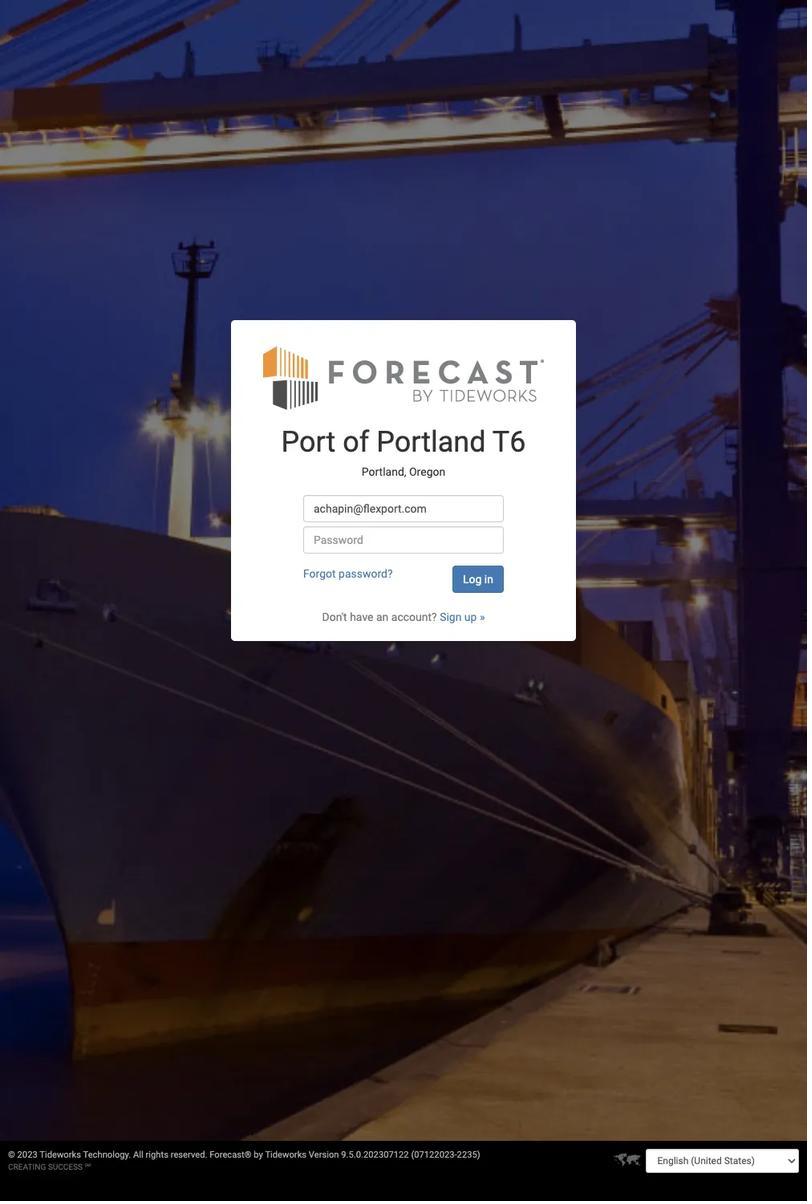 Task type: vqa. For each thing, say whether or not it's contained in the screenshot.
Sign at right bottom
yes



Task type: locate. For each thing, give the bounding box(es) containing it.
have
[[350, 611, 374, 624]]

tideworks up success
[[40, 1150, 81, 1161]]

9.5.0.202307122
[[341, 1150, 409, 1161]]

forgot
[[303, 567, 336, 580]]

an
[[376, 611, 389, 624]]

forecast®
[[210, 1150, 252, 1161]]

port
[[281, 425, 336, 459]]

2 tideworks from the left
[[265, 1150, 307, 1161]]

sign
[[440, 611, 462, 624]]

tideworks right by
[[265, 1150, 307, 1161]]

account?
[[392, 611, 437, 624]]

port of portland t6 portland, oregon
[[281, 425, 526, 479]]

℠
[[85, 1163, 91, 1172]]

© 2023 tideworks technology. all rights reserved. forecast® by tideworks version 9.5.0.202307122 (07122023-2235) creating success ℠
[[8, 1150, 481, 1172]]

forecast® by tideworks image
[[263, 344, 544, 411]]

all
[[133, 1150, 144, 1161]]

log
[[463, 573, 482, 586]]

in
[[485, 573, 494, 586]]

t6
[[493, 425, 526, 459]]

©
[[8, 1150, 15, 1161]]

1 horizontal spatial tideworks
[[265, 1150, 307, 1161]]

tideworks
[[40, 1150, 81, 1161], [265, 1150, 307, 1161]]

1 tideworks from the left
[[40, 1150, 81, 1161]]

up
[[465, 611, 477, 624]]

forgot password? link
[[303, 567, 393, 580]]

success
[[48, 1163, 83, 1172]]

0 horizontal spatial tideworks
[[40, 1150, 81, 1161]]

reserved.
[[171, 1150, 208, 1161]]



Task type: describe. For each thing, give the bounding box(es) containing it.
rights
[[146, 1150, 169, 1161]]

portland
[[377, 425, 486, 459]]

Email or username text field
[[303, 495, 504, 522]]

sign up » link
[[440, 611, 485, 624]]

Password password field
[[303, 526, 504, 554]]

»
[[480, 611, 485, 624]]

2023
[[17, 1150, 38, 1161]]

2235)
[[457, 1150, 481, 1161]]

password?
[[339, 567, 393, 580]]

log in button
[[453, 566, 504, 593]]

version
[[309, 1150, 339, 1161]]

creating
[[8, 1163, 46, 1172]]

technology.
[[83, 1150, 131, 1161]]

don't have an account? sign up »
[[322, 611, 485, 624]]

portland,
[[362, 466, 407, 479]]

don't
[[322, 611, 347, 624]]

of
[[343, 425, 370, 459]]

oregon
[[409, 466, 446, 479]]

forgot password? log in
[[303, 567, 494, 586]]

(07122023-
[[411, 1150, 457, 1161]]

by
[[254, 1150, 263, 1161]]



